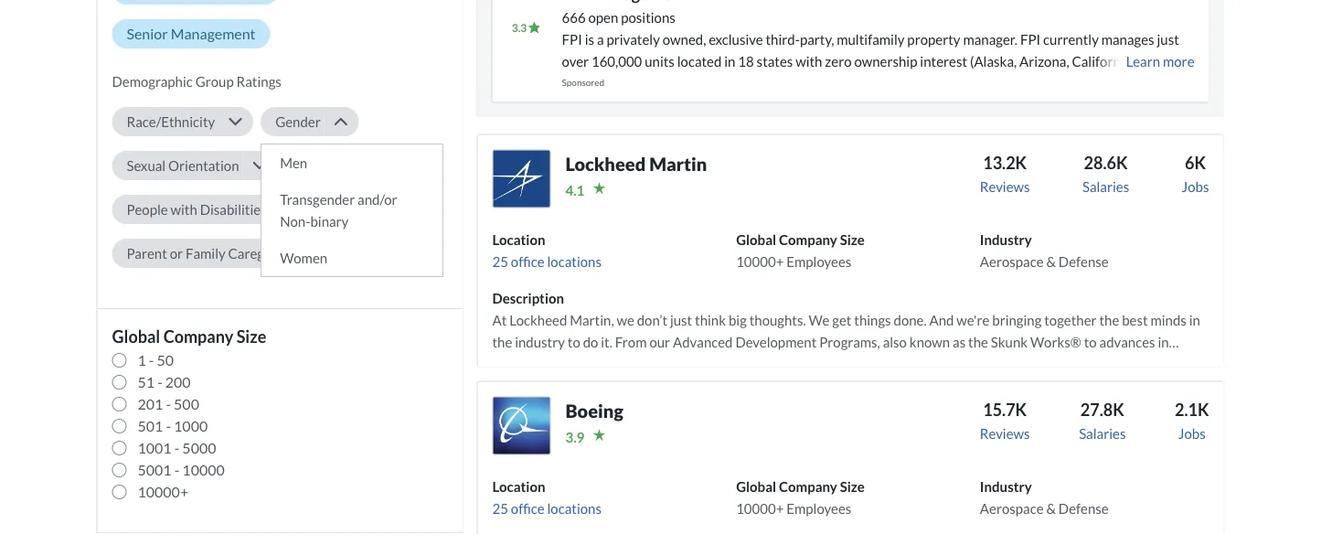 Task type: locate. For each thing, give the bounding box(es) containing it.
1 vertical spatial reviews
[[980, 425, 1031, 442]]

2 25 office locations link from the top
[[493, 500, 602, 517]]

known
[[910, 334, 951, 350]]

office down boeing image
[[511, 500, 545, 517]]

1 reviews from the top
[[980, 178, 1031, 195]]

- for 51
[[157, 373, 163, 391]]

1 vertical spatial aerospace
[[980, 500, 1044, 517]]

jobs inside 2.1k jobs
[[1179, 425, 1206, 442]]

25 for boeing
[[493, 500, 509, 517]]

we're up the as
[[957, 312, 990, 328]]

size for lockheed martin
[[840, 231, 865, 248]]

company for lockheed martin
[[779, 231, 838, 248]]

sponsored
[[562, 77, 605, 88]]

lockheed up 4.1
[[566, 153, 646, 175]]

1 vertical spatial our
[[558, 378, 579, 394]]

1 vertical spatial &
[[1047, 500, 1057, 517]]

the down at
[[493, 334, 513, 350]]

200
[[165, 373, 191, 391]]

the right of
[[1152, 356, 1172, 372]]

and
[[930, 312, 955, 328]]

2 aerospace from the top
[[980, 500, 1044, 517]]

reviews down 13.2k
[[980, 178, 1031, 195]]

global for lockheed martin
[[737, 231, 777, 248]]

lockheed up industry on the bottom left of page
[[510, 312, 567, 328]]

1 industry from the top
[[980, 231, 1032, 248]]

company for boeing
[[779, 478, 838, 495]]

boeing image
[[493, 397, 551, 455]]

2 reviews from the top
[[980, 425, 1031, 442]]

0 vertical spatial office
[[511, 253, 545, 270]]

1 locations from the top
[[547, 253, 602, 270]]

1 vertical spatial location 25 office locations
[[493, 478, 602, 517]]

0 vertical spatial location
[[493, 231, 546, 248]]

0 vertical spatial company
[[779, 231, 838, 248]]

15.7k reviews
[[980, 400, 1031, 442]]

race/ethnicity
[[127, 113, 215, 130]]

locations for lockheed martin
[[547, 253, 602, 270]]

0 vertical spatial location 25 office locations
[[493, 231, 602, 270]]

global company size 10000+ employees
[[737, 231, 865, 270], [737, 478, 865, 517]]

2 25 from the top
[[493, 500, 509, 517]]

2 location from the top
[[493, 478, 546, 495]]

10000
[[182, 461, 225, 479]]

2 vertical spatial size
[[840, 478, 865, 495]]

0 vertical spatial defense
[[1059, 253, 1109, 270]]

666 open positions
[[562, 9, 676, 25]]

1 aerospace from the top
[[980, 253, 1044, 270]]

in
[[1190, 312, 1201, 328], [1158, 334, 1170, 350]]

1 location 25 office locations from the top
[[493, 231, 602, 270]]

industry down 13.2k reviews
[[980, 231, 1032, 248]]

2 industry aerospace & defense from the top
[[980, 478, 1109, 517]]

we're
[[957, 312, 990, 328], [605, 356, 638, 372]]

jobs for lockheed martin
[[1182, 178, 1210, 195]]

jobs down 2.1k
[[1179, 425, 1206, 442]]

quick
[[967, 378, 999, 394]]

25 office locations link for lockheed martin
[[493, 253, 602, 270]]

0 vertical spatial aerospace
[[980, 253, 1044, 270]]

1 & from the top
[[1047, 253, 1057, 270]]

0 vertical spatial our
[[650, 334, 671, 350]]

global company size 10000+ employees for lockheed martin
[[737, 231, 865, 270]]

reviews
[[980, 178, 1031, 195], [980, 425, 1031, 442]]

1 vertical spatial we're
[[605, 356, 638, 372]]

1 always from the left
[[640, 356, 681, 372]]

1 vertical spatial office
[[511, 500, 545, 517]]

industry aerospace & defense up the together
[[980, 231, 1109, 270]]

parent or family caregiver
[[127, 245, 287, 262]]

1 vertical spatial location
[[493, 478, 546, 495]]

aerospace down 15.7k reviews
[[980, 500, 1044, 517]]

to
[[568, 334, 581, 350], [1085, 334, 1097, 350], [1027, 356, 1040, 372], [767, 378, 780, 394]]

1 vertical spatial jobs
[[1179, 425, 1206, 442]]

5000
[[182, 439, 216, 457]]

location for boeing
[[493, 478, 546, 495]]

locations for boeing
[[547, 500, 602, 517]]

0 vertical spatial 25
[[493, 253, 509, 270]]

0 vertical spatial reviews
[[980, 178, 1031, 195]]

1 office from the top
[[511, 253, 545, 270]]

our
[[650, 334, 671, 350], [558, 378, 579, 394]]

industry for lockheed martin
[[980, 231, 1032, 248]]

- right 501
[[166, 417, 171, 435]]

2 office from the top
[[511, 500, 545, 517]]

reviews for boeing
[[980, 425, 1031, 442]]

jobs for boeing
[[1179, 425, 1206, 442]]

office for boeing
[[511, 500, 545, 517]]

defense up the together
[[1059, 253, 1109, 270]]

figuring
[[922, 356, 969, 372]]

- down 1001 - 5000
[[174, 461, 180, 479]]

0 horizontal spatial always
[[640, 356, 681, 372]]

1 25 office locations link from the top
[[493, 253, 602, 270]]

1 vertical spatial defense
[[1059, 500, 1109, 517]]

that
[[875, 378, 900, 394]]

always down development
[[742, 356, 782, 372]]

0 horizontal spatial we're
[[605, 356, 638, 372]]

company
[[779, 231, 838, 248], [163, 326, 233, 347], [779, 478, 838, 495]]

27.8k
[[1081, 400, 1125, 420]]

at
[[493, 312, 507, 328]]

1 location from the top
[[493, 231, 546, 248]]

0 vertical spatial in
[[1190, 312, 1201, 328]]

employees
[[787, 253, 852, 270], [787, 500, 852, 517]]

senior
[[127, 25, 168, 42]]

0 vertical spatial size
[[840, 231, 865, 248]]

location
[[493, 231, 546, 248], [493, 478, 546, 495]]

locations up description
[[547, 253, 602, 270]]

locations
[[547, 253, 602, 270], [547, 500, 602, 517]]

in right minds
[[1190, 312, 1201, 328]]

global
[[737, 231, 777, 248], [112, 326, 160, 347], [737, 478, 777, 495]]

666
[[562, 9, 586, 25]]

demographic group ratings
[[112, 73, 282, 90]]

management
[[171, 25, 256, 42]]

2 location 25 office locations from the top
[[493, 478, 602, 517]]

location down boeing image
[[493, 478, 546, 495]]

ready
[[730, 378, 764, 394]]

1
[[138, 351, 146, 369]]

1001
[[138, 439, 172, 457]]

defense down 27.8k salaries
[[1059, 500, 1109, 517]]

lockheed inside description at lockheed martin, we don't just think big thoughts. we get things done.    and we're bringing together the best minds in the industry to do it.    from our advanced development programs, also known as the skunk works® to advances in renewable energy, we're always adapting, always innovating, and always figuring out ways to meet the needs of the real challenges our customers face.     if you're ready to solve problems that don't have quick answers,  check us out.
[[510, 312, 567, 328]]

or
[[170, 245, 183, 262]]

our down energy, on the left bottom of page
[[558, 378, 579, 394]]

sexual orientation
[[127, 157, 239, 174]]

senior management
[[127, 25, 256, 42]]

industry aerospace & defense for lockheed martin
[[980, 231, 1109, 270]]

2 employees from the top
[[787, 500, 852, 517]]

0 vertical spatial jobs
[[1182, 178, 1210, 195]]

1 horizontal spatial we're
[[957, 312, 990, 328]]

1 25 from the top
[[493, 253, 509, 270]]

0 vertical spatial 25 office locations link
[[493, 253, 602, 270]]

locations down 3.9
[[547, 500, 602, 517]]

salaries down 27.8k
[[1080, 425, 1126, 442]]

out.
[[1111, 378, 1134, 394]]

501
[[138, 417, 163, 435]]

defense for lockheed martin
[[1059, 253, 1109, 270]]

reviews for lockheed martin
[[980, 178, 1031, 195]]

we
[[617, 312, 635, 328]]

- right the 1
[[149, 351, 154, 369]]

0 horizontal spatial in
[[1158, 334, 1170, 350]]

1 horizontal spatial in
[[1190, 312, 1201, 328]]

adapting,
[[684, 356, 739, 372]]

0 vertical spatial we're
[[957, 312, 990, 328]]

1 vertical spatial industry aerospace & defense
[[980, 478, 1109, 517]]

reviews down 15.7k
[[980, 425, 1031, 442]]

10000+ for lockheed martin
[[737, 253, 784, 270]]

- for 5001
[[174, 461, 180, 479]]

0 vertical spatial global company size 10000+ employees
[[737, 231, 865, 270]]

caregiver
[[228, 245, 287, 262]]

martin,
[[570, 312, 614, 328]]

- left '5000'
[[174, 439, 180, 457]]

2.1k jobs
[[1175, 400, 1210, 442]]

industry
[[980, 231, 1032, 248], [980, 478, 1032, 495]]

size
[[840, 231, 865, 248], [237, 326, 266, 347], [840, 478, 865, 495]]

1 employees from the top
[[787, 253, 852, 270]]

2 vertical spatial company
[[779, 478, 838, 495]]

industry aerospace & defense
[[980, 231, 1109, 270], [980, 478, 1109, 517]]

industry down 15.7k reviews
[[980, 478, 1032, 495]]

2 global company size 10000+ employees from the top
[[737, 478, 865, 517]]

customers
[[582, 378, 644, 394]]

location 25 office locations for boeing
[[493, 478, 602, 517]]

1 vertical spatial global company size 10000+ employees
[[737, 478, 865, 517]]

25 office locations link up description
[[493, 253, 602, 270]]

3 always from the left
[[879, 356, 920, 372]]

us
[[1095, 378, 1108, 394]]

the skunk
[[969, 334, 1028, 350]]

the up check
[[1076, 356, 1096, 372]]

jobs down 6k
[[1182, 178, 1210, 195]]

1 vertical spatial employees
[[787, 500, 852, 517]]

to left do
[[568, 334, 581, 350]]

1 industry aerospace & defense from the top
[[980, 231, 1109, 270]]

we're up customers
[[605, 356, 638, 372]]

salaries
[[1083, 178, 1130, 195], [1080, 425, 1126, 442]]

1 vertical spatial salaries
[[1080, 425, 1126, 442]]

0 vertical spatial salaries
[[1083, 178, 1130, 195]]

our down don't in the bottom of the page
[[650, 334, 671, 350]]

lockheed martin
[[566, 153, 707, 175]]

1 defense from the top
[[1059, 253, 1109, 270]]

0 vertical spatial employees
[[787, 253, 852, 270]]

aerospace
[[980, 253, 1044, 270], [980, 500, 1044, 517]]

1 vertical spatial lockheed
[[510, 312, 567, 328]]

1 vertical spatial 25
[[493, 500, 509, 517]]

employees for lockheed martin
[[787, 253, 852, 270]]

1 global company size 10000+ employees from the top
[[737, 231, 865, 270]]

location for lockheed martin
[[493, 231, 546, 248]]

13.2k reviews
[[980, 153, 1031, 195]]

0 vertical spatial industry
[[980, 231, 1032, 248]]

always down "also"
[[879, 356, 920, 372]]

office up description
[[511, 253, 545, 270]]

salaries down 28.6k
[[1083, 178, 1130, 195]]

2 locations from the top
[[547, 500, 602, 517]]

just
[[670, 312, 693, 328]]

we
[[809, 312, 830, 328]]

1 horizontal spatial our
[[650, 334, 671, 350]]

- right 51
[[157, 373, 163, 391]]

lockheed
[[566, 153, 646, 175], [510, 312, 567, 328]]

25 office locations link down 3.9
[[493, 500, 602, 517]]

out
[[972, 356, 992, 372]]

1 vertical spatial industry
[[980, 478, 1032, 495]]

2 vertical spatial global
[[737, 478, 777, 495]]

2 horizontal spatial always
[[879, 356, 920, 372]]

1001 - 5000
[[138, 439, 216, 457]]

location 25 office locations
[[493, 231, 602, 270], [493, 478, 602, 517]]

location 25 office locations up description
[[493, 231, 602, 270]]

always
[[640, 356, 681, 372], [742, 356, 782, 372], [879, 356, 920, 372]]

2 industry from the top
[[980, 478, 1032, 495]]

in down minds
[[1158, 334, 1170, 350]]

1 vertical spatial global
[[112, 326, 160, 347]]

women
[[280, 250, 328, 266]]

25 up description
[[493, 253, 509, 270]]

industry aerospace & defense down 15.7k reviews
[[980, 478, 1109, 517]]

more
[[1164, 53, 1195, 69]]

location 25 office locations down 3.9
[[493, 478, 602, 517]]

0 vertical spatial &
[[1047, 253, 1057, 270]]

2 defense from the top
[[1059, 500, 1109, 517]]

always up face.
[[640, 356, 681, 372]]

office for lockheed martin
[[511, 253, 545, 270]]

2 & from the top
[[1047, 500, 1057, 517]]

get
[[833, 312, 852, 328]]

defense
[[1059, 253, 1109, 270], [1059, 500, 1109, 517]]

aerospace for lockheed martin
[[980, 253, 1044, 270]]

0 vertical spatial industry aerospace & defense
[[980, 231, 1109, 270]]

thoughts.
[[750, 312, 806, 328]]

25 down boeing image
[[493, 500, 509, 517]]

location up description
[[493, 231, 546, 248]]

0 vertical spatial locations
[[547, 253, 602, 270]]

size for boeing
[[840, 478, 865, 495]]

together
[[1045, 312, 1097, 328]]

office
[[511, 253, 545, 270], [511, 500, 545, 517]]

- right 201
[[166, 395, 171, 413]]

1 horizontal spatial always
[[742, 356, 782, 372]]

aerospace up the bringing
[[980, 253, 1044, 270]]

0 vertical spatial global
[[737, 231, 777, 248]]

1 vertical spatial locations
[[547, 500, 602, 517]]

1 vertical spatial 25 office locations link
[[493, 500, 602, 517]]



Task type: describe. For each thing, give the bounding box(es) containing it.
13.2k
[[984, 153, 1027, 173]]

you're
[[689, 378, 727, 394]]

51 - 200
[[138, 373, 191, 391]]

5001 - 10000
[[138, 461, 225, 479]]

15.7k
[[984, 400, 1027, 420]]

from
[[615, 334, 647, 350]]

industry
[[515, 334, 565, 350]]

6k jobs
[[1182, 153, 1210, 195]]

non-
[[280, 213, 310, 230]]

3.3
[[512, 21, 527, 35]]

positions
[[621, 9, 676, 25]]

bringing
[[993, 312, 1042, 328]]

parent
[[127, 245, 167, 262]]

industry aerospace & defense for boeing
[[980, 478, 1109, 517]]

global company size
[[112, 326, 266, 347]]

demographic
[[112, 73, 193, 90]]

and
[[854, 356, 876, 372]]

with
[[171, 201, 197, 218]]

challenges
[[493, 378, 556, 394]]

2.1k
[[1175, 400, 1210, 420]]

disabilities
[[200, 201, 267, 218]]

advanced
[[673, 334, 733, 350]]

don't
[[903, 378, 933, 394]]

works®
[[1031, 334, 1082, 350]]

think
[[695, 312, 726, 328]]

advances
[[1100, 334, 1156, 350]]

10000+ for boeing
[[737, 500, 784, 517]]

energy,
[[559, 356, 602, 372]]

if
[[678, 378, 687, 394]]

problems
[[816, 378, 872, 394]]

orientation
[[168, 157, 239, 174]]

the left best on the bottom right of page
[[1100, 312, 1120, 328]]

1 vertical spatial size
[[237, 326, 266, 347]]

best
[[1123, 312, 1149, 328]]

& for boeing
[[1047, 500, 1057, 517]]

salaries for boeing
[[1080, 425, 1126, 442]]

1 vertical spatial company
[[163, 326, 233, 347]]

- for 1
[[149, 351, 154, 369]]

1000
[[174, 417, 208, 435]]

transgender and/or non-binary
[[280, 191, 398, 230]]

of
[[1137, 356, 1149, 372]]

solve
[[782, 378, 813, 394]]

people
[[127, 201, 168, 218]]

- for 1001
[[174, 439, 180, 457]]

27.8k salaries
[[1080, 400, 1126, 442]]

lockheed martin image
[[493, 150, 551, 208]]

global company size 10000+ employees for boeing
[[737, 478, 865, 517]]

renewable
[[493, 356, 556, 372]]

1 vertical spatial in
[[1158, 334, 1170, 350]]

open
[[589, 9, 619, 25]]

0 horizontal spatial our
[[558, 378, 579, 394]]

real
[[1175, 356, 1198, 372]]

binary
[[310, 213, 349, 230]]

employees for boeing
[[787, 500, 852, 517]]

28.6k
[[1085, 153, 1128, 173]]

3.9
[[566, 429, 585, 445]]

- for 201
[[166, 395, 171, 413]]

201 - 500
[[138, 395, 199, 413]]

to up answers, at the right bottom of the page
[[1027, 356, 1040, 372]]

4.1
[[566, 182, 585, 198]]

do
[[583, 334, 599, 350]]

& for lockheed martin
[[1047, 253, 1057, 270]]

1 - 50
[[138, 351, 174, 369]]

to left solve
[[767, 378, 780, 394]]

done.
[[894, 312, 927, 328]]

global for boeing
[[737, 478, 777, 495]]

ratings
[[237, 73, 282, 90]]

5001
[[138, 461, 172, 479]]

group
[[195, 73, 234, 90]]

have
[[936, 378, 964, 394]]

check
[[1057, 378, 1092, 394]]

don't
[[637, 312, 668, 328]]

senior management button
[[112, 19, 270, 48]]

learn more link
[[1124, 50, 1195, 78]]

programs,
[[820, 334, 881, 350]]

meet
[[1043, 356, 1074, 372]]

aerospace for boeing
[[980, 500, 1044, 517]]

learn
[[1127, 53, 1161, 69]]

and/or
[[358, 191, 398, 208]]

to down the together
[[1085, 334, 1097, 350]]

industry for boeing
[[980, 478, 1032, 495]]

0 vertical spatial lockheed
[[566, 153, 646, 175]]

28.6k salaries
[[1083, 153, 1130, 195]]

description
[[493, 290, 564, 306]]

location 25 office locations for lockheed martin
[[493, 231, 602, 270]]

needs
[[1099, 356, 1134, 372]]

gender
[[276, 113, 321, 130]]

things
[[855, 312, 892, 328]]

innovating,
[[785, 356, 852, 372]]

description at lockheed martin, we don't just think big thoughts. we get things done.    and we're bringing together the best minds in the industry to do it.    from our advanced development programs, also known as the skunk works® to advances in renewable energy, we're always adapting, always innovating, and always figuring out ways to meet the needs of the real challenges our customers face.     if you're ready to solve problems that don't have quick answers,  check us out.
[[493, 290, 1201, 394]]

25 for lockheed martin
[[493, 253, 509, 270]]

martin
[[650, 153, 707, 175]]

- for 501
[[166, 417, 171, 435]]

201
[[138, 395, 163, 413]]

salaries for lockheed martin
[[1083, 178, 1130, 195]]

ways
[[995, 356, 1025, 372]]

defense for boeing
[[1059, 500, 1109, 517]]

men
[[280, 155, 308, 171]]

people with disabilities
[[127, 201, 267, 218]]

25 office locations link for boeing
[[493, 500, 602, 517]]

development
[[736, 334, 817, 350]]

learn more sponsored
[[562, 53, 1195, 88]]

2 always from the left
[[742, 356, 782, 372]]

51
[[138, 373, 155, 391]]

transgender
[[280, 191, 355, 208]]

it.
[[601, 334, 613, 350]]



Task type: vqa. For each thing, say whether or not it's contained in the screenshot.
META to the top
no



